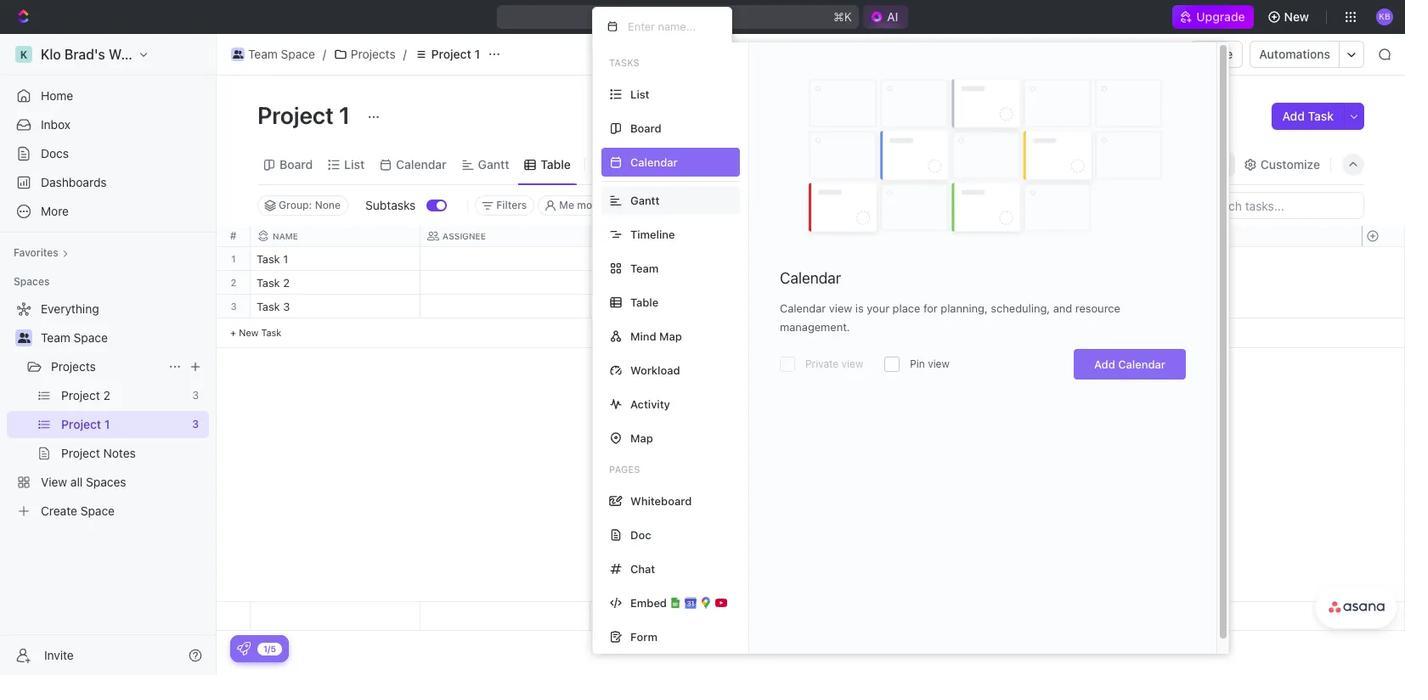 Task type: locate. For each thing, give the bounding box(es) containing it.
0 vertical spatial team space link
[[227, 44, 319, 65]]

2
[[283, 276, 290, 290], [231, 277, 237, 288]]

0 horizontal spatial hide
[[811, 199, 833, 212]]

1 to from the top
[[601, 254, 614, 265]]

tree containing team space
[[7, 296, 209, 525]]

0 horizontal spatial /
[[323, 47, 326, 61]]

1 vertical spatial user group image
[[17, 333, 30, 343]]

do down timeline
[[616, 254, 631, 265]]

2 vertical spatial team
[[41, 331, 70, 345]]

0 horizontal spatial list
[[344, 157, 365, 171]]

2 inside 1 2 3
[[231, 277, 237, 288]]

1 horizontal spatial space
[[281, 47, 315, 61]]

1 horizontal spatial project 1
[[431, 47, 480, 61]]

1 horizontal spatial new
[[1284, 9, 1309, 24]]

task up customize
[[1308, 109, 1334, 123]]

press space to select this row. row
[[217, 247, 251, 271], [251, 247, 1100, 271], [217, 271, 251, 295], [251, 271, 1100, 295], [217, 295, 251, 319], [251, 295, 1100, 321], [251, 602, 1100, 631]]

0 horizontal spatial project
[[257, 101, 334, 129]]

to do cell
[[591, 247, 761, 270], [591, 295, 761, 318]]

sidebar navigation
[[0, 34, 217, 676]]

1/5
[[263, 644, 276, 654]]

map right mind
[[659, 329, 682, 343]]

team space inside sidebar navigation
[[41, 331, 108, 345]]

to do
[[601, 254, 631, 265], [601, 302, 631, 313]]

0 vertical spatial gantt
[[478, 157, 509, 171]]

0 horizontal spatial new
[[239, 327, 259, 338]]

1 vertical spatial add
[[1094, 358, 1115, 371]]

2 up task 3
[[283, 276, 290, 290]]

new
[[1284, 9, 1309, 24], [239, 327, 259, 338]]

1 horizontal spatial table
[[630, 295, 659, 309]]

view button
[[592, 144, 647, 184]]

place
[[893, 302, 921, 315]]

1 ‎task from the top
[[257, 252, 280, 266]]

add up customize
[[1283, 109, 1305, 123]]

/
[[323, 47, 326, 61], [403, 47, 407, 61]]

1 inside 1 2 3
[[231, 253, 236, 264]]

1 horizontal spatial projects link
[[330, 44, 400, 65]]

view for calendar
[[829, 302, 853, 315]]

search button
[[1114, 153, 1180, 176]]

to for ‎task 1
[[601, 254, 614, 265]]

0 vertical spatial map
[[659, 329, 682, 343]]

chat
[[630, 562, 655, 576]]

view inside calendar view is your place for planning, scheduling, and resource management.
[[829, 302, 853, 315]]

view right pin
[[928, 358, 950, 370]]

hide inside button
[[811, 199, 833, 212]]

0 vertical spatial add
[[1283, 109, 1305, 123]]

1 horizontal spatial projects
[[351, 47, 396, 61]]

0 vertical spatial project 1
[[431, 47, 480, 61]]

planning,
[[941, 302, 988, 315]]

mind map
[[630, 329, 682, 343]]

do for 3
[[616, 302, 631, 313]]

3 down ‎task 2
[[283, 300, 290, 314]]

map
[[659, 329, 682, 343], [630, 431, 653, 445]]

tree
[[7, 296, 209, 525]]

1 horizontal spatial user group image
[[233, 50, 243, 59]]

gantt left table "link"
[[478, 157, 509, 171]]

1 vertical spatial do
[[616, 302, 631, 313]]

search...
[[664, 9, 712, 24]]

home link
[[7, 82, 209, 110]]

share button
[[1191, 41, 1244, 68]]

1 vertical spatial to do cell
[[591, 295, 761, 318]]

table
[[541, 157, 571, 171], [630, 295, 659, 309]]

0 horizontal spatial space
[[74, 331, 108, 345]]

0 vertical spatial projects
[[351, 47, 396, 61]]

team space
[[248, 47, 315, 61], [41, 331, 108, 345]]

hide
[[1204, 157, 1230, 171], [811, 199, 833, 212]]

0 vertical spatial to
[[601, 254, 614, 265]]

timeline
[[630, 227, 675, 241]]

home
[[41, 88, 73, 103]]

0 vertical spatial space
[[281, 47, 315, 61]]

team space link inside tree
[[41, 325, 206, 352]]

gantt
[[478, 157, 509, 171], [630, 193, 660, 207]]

0 horizontal spatial user group image
[[17, 333, 30, 343]]

pages
[[609, 464, 640, 475]]

3
[[283, 300, 290, 314], [231, 301, 237, 312]]

1 vertical spatial team space
[[41, 331, 108, 345]]

1 vertical spatial ‎task
[[257, 276, 280, 290]]

0 vertical spatial ‎task
[[257, 252, 280, 266]]

new down task 3
[[239, 327, 259, 338]]

board up view
[[630, 121, 662, 135]]

0 horizontal spatial gantt
[[478, 157, 509, 171]]

1 horizontal spatial list
[[630, 87, 650, 101]]

1 do from the top
[[616, 254, 631, 265]]

hide right the search
[[1204, 157, 1230, 171]]

set priority image
[[928, 296, 953, 321]]

2 to do from the top
[[601, 302, 631, 313]]

closed
[[749, 199, 782, 212]]

1 vertical spatial team space link
[[41, 325, 206, 352]]

1 vertical spatial team
[[630, 261, 659, 275]]

gantt inside "link"
[[478, 157, 509, 171]]

list up subtasks button
[[344, 157, 365, 171]]

1 horizontal spatial team
[[248, 47, 278, 61]]

0 horizontal spatial board
[[280, 157, 313, 171]]

to do down timeline
[[601, 254, 631, 265]]

0 vertical spatial project
[[431, 47, 471, 61]]

private
[[806, 358, 839, 370]]

cell
[[421, 247, 591, 270], [761, 247, 930, 270], [930, 247, 1100, 270], [421, 271, 591, 294], [591, 271, 761, 294], [761, 271, 930, 294], [930, 271, 1100, 294], [421, 295, 591, 318], [761, 295, 930, 318], [761, 602, 930, 630], [930, 602, 1100, 630]]

space
[[281, 47, 315, 61], [74, 331, 108, 345]]

project
[[431, 47, 471, 61], [257, 101, 334, 129]]

private view
[[806, 358, 863, 370]]

team
[[248, 47, 278, 61], [630, 261, 659, 275], [41, 331, 70, 345]]

0 horizontal spatial project 1
[[257, 101, 355, 129]]

1 vertical spatial to
[[601, 302, 614, 313]]

1 to do from the top
[[601, 254, 631, 265]]

do for 1
[[616, 254, 631, 265]]

1 vertical spatial map
[[630, 431, 653, 445]]

1 vertical spatial board
[[280, 157, 313, 171]]

1 vertical spatial project 1
[[257, 101, 355, 129]]

0 vertical spatial board
[[630, 121, 662, 135]]

1 vertical spatial gantt
[[630, 193, 660, 207]]

view for private view
[[928, 358, 950, 370]]

add task
[[1283, 109, 1334, 123]]

to do for ‎task 1
[[601, 254, 631, 265]]

for
[[924, 302, 938, 315]]

‎task down "‎task 1"
[[257, 276, 280, 290]]

to do up mind
[[601, 302, 631, 313]]

add down resource
[[1094, 358, 1115, 371]]

1 vertical spatial space
[[74, 331, 108, 345]]

2 vertical spatial task
[[261, 327, 282, 338]]

automations
[[1260, 47, 1331, 61]]

2 to from the top
[[601, 302, 614, 313]]

row group
[[217, 247, 251, 348], [251, 247, 1100, 348], [1362, 247, 1405, 348], [1362, 602, 1405, 630]]

0 horizontal spatial team space link
[[41, 325, 206, 352]]

whiteboard
[[630, 494, 692, 508]]

docs link
[[7, 140, 209, 167]]

0 horizontal spatial team space
[[41, 331, 108, 345]]

1 vertical spatial hide
[[811, 199, 833, 212]]

add
[[1283, 109, 1305, 123], [1094, 358, 1115, 371]]

press space to select this row. row containing task 3
[[251, 295, 1100, 321]]

1 horizontal spatial hide
[[1204, 157, 1230, 171]]

0 vertical spatial team space
[[248, 47, 315, 61]]

1 horizontal spatial map
[[659, 329, 682, 343]]

0 horizontal spatial projects
[[51, 359, 96, 374]]

new inside button
[[1284, 9, 1309, 24]]

board link
[[276, 153, 313, 176]]

Search tasks... text field
[[1194, 193, 1364, 218]]

task inside button
[[1308, 109, 1334, 123]]

calendar inside calendar view is your place for planning, scheduling, and resource management.
[[780, 302, 826, 315]]

2 left ‎task 2
[[231, 277, 237, 288]]

favorites
[[14, 246, 58, 259]]

task
[[1308, 109, 1334, 123], [257, 300, 280, 314], [261, 327, 282, 338]]

1 vertical spatial new
[[239, 327, 259, 338]]

0 vertical spatial to do cell
[[591, 247, 761, 270]]

0 vertical spatial table
[[541, 157, 571, 171]]

calendar
[[396, 157, 447, 171], [780, 269, 841, 287], [780, 302, 826, 315], [1118, 358, 1166, 371]]

share
[[1201, 47, 1233, 61]]

0 vertical spatial task
[[1308, 109, 1334, 123]]

list down tasks
[[630, 87, 650, 101]]

‎task
[[257, 252, 280, 266], [257, 276, 280, 290]]

1 horizontal spatial project
[[431, 47, 471, 61]]

3 left task 3
[[231, 301, 237, 312]]

2 for ‎task
[[283, 276, 290, 290]]

1 horizontal spatial /
[[403, 47, 407, 61]]

projects link
[[330, 44, 400, 65], [51, 353, 161, 381]]

2 do from the top
[[616, 302, 631, 313]]

0 horizontal spatial team
[[41, 331, 70, 345]]

tasks
[[609, 57, 640, 68]]

task 3
[[257, 300, 290, 314]]

0 horizontal spatial 3
[[231, 301, 237, 312]]

management.
[[780, 320, 850, 334]]

pin
[[910, 358, 925, 370]]

0 vertical spatial hide
[[1204, 157, 1230, 171]]

gantt up timeline
[[630, 193, 660, 207]]

1 vertical spatial projects link
[[51, 353, 161, 381]]

table link
[[537, 153, 571, 176]]

0 horizontal spatial projects link
[[51, 353, 161, 381]]

hide right closed
[[811, 199, 833, 212]]

hide button
[[804, 195, 840, 216]]

1
[[475, 47, 480, 61], [339, 101, 350, 129], [283, 252, 288, 266], [231, 253, 236, 264]]

team space link
[[227, 44, 319, 65], [41, 325, 206, 352]]

pin view
[[910, 358, 950, 370]]

0 vertical spatial to do
[[601, 254, 631, 265]]

0 horizontal spatial table
[[541, 157, 571, 171]]

user group image
[[233, 50, 243, 59], [17, 333, 30, 343]]

1 horizontal spatial add
[[1283, 109, 1305, 123]]

0 horizontal spatial add
[[1094, 358, 1115, 371]]

0 vertical spatial projects link
[[330, 44, 400, 65]]

2 to do cell from the top
[[591, 295, 761, 318]]

row group containing 1 2 3
[[217, 247, 251, 348]]

upgrade
[[1197, 9, 1245, 24]]

1 horizontal spatial 2
[[283, 276, 290, 290]]

form
[[630, 630, 658, 644]]

invite
[[44, 648, 74, 662]]

set priority element
[[928, 296, 953, 321]]

user group image inside tree
[[17, 333, 30, 343]]

assignees
[[637, 199, 687, 212]]

calendar link
[[393, 153, 447, 176]]

new button
[[1261, 3, 1320, 31]]

automations button
[[1251, 42, 1339, 67]]

board left list link
[[280, 157, 313, 171]]

favorites button
[[7, 243, 75, 263]]

upgrade link
[[1173, 5, 1254, 29]]

resource
[[1076, 302, 1121, 315]]

2 ‎task from the top
[[257, 276, 280, 290]]

1 vertical spatial to do
[[601, 302, 631, 313]]

add inside button
[[1283, 109, 1305, 123]]

0 horizontal spatial 2
[[231, 277, 237, 288]]

0 horizontal spatial map
[[630, 431, 653, 445]]

project 1
[[431, 47, 480, 61], [257, 101, 355, 129]]

task down ‎task 2
[[257, 300, 280, 314]]

task down task 3
[[261, 327, 282, 338]]

do up mind
[[616, 302, 631, 313]]

0 vertical spatial do
[[616, 254, 631, 265]]

subtasks
[[365, 198, 416, 212]]

table up mind
[[630, 295, 659, 309]]

2 for 1
[[231, 277, 237, 288]]

mind
[[630, 329, 656, 343]]

1 inside "link"
[[475, 47, 480, 61]]

show closed button
[[698, 195, 790, 216]]

1 vertical spatial projects
[[51, 359, 96, 374]]

to do cell down timeline
[[591, 247, 761, 270]]

view button
[[592, 153, 647, 176]]

1 to do cell from the top
[[591, 247, 761, 270]]

do
[[616, 254, 631, 265], [616, 302, 631, 313]]

view
[[829, 302, 853, 315], [842, 358, 863, 370], [928, 358, 950, 370]]

task for add task
[[1308, 109, 1334, 123]]

view left is
[[829, 302, 853, 315]]

new inside 'grid'
[[239, 327, 259, 338]]

map down the activity
[[630, 431, 653, 445]]

table right gantt "link"
[[541, 157, 571, 171]]

row
[[251, 226, 1100, 247]]

activity
[[630, 397, 670, 411]]

1 horizontal spatial team space
[[248, 47, 315, 61]]

new up automations
[[1284, 9, 1309, 24]]

grid
[[217, 226, 1405, 631]]

list
[[630, 87, 650, 101], [344, 157, 365, 171]]

tree inside sidebar navigation
[[7, 296, 209, 525]]

1 vertical spatial table
[[630, 295, 659, 309]]

1 vertical spatial project
[[257, 101, 334, 129]]

‎task up ‎task 2
[[257, 252, 280, 266]]

to do cell up mind map
[[591, 295, 761, 318]]

0 vertical spatial new
[[1284, 9, 1309, 24]]



Task type: describe. For each thing, give the bounding box(es) containing it.
subtasks button
[[359, 192, 427, 219]]

docs
[[41, 146, 69, 161]]

customize button
[[1239, 153, 1326, 176]]

workload
[[630, 363, 680, 377]]

customize
[[1261, 157, 1320, 171]]

onboarding checklist button element
[[237, 642, 251, 656]]

0 vertical spatial list
[[630, 87, 650, 101]]

your
[[867, 302, 890, 315]]

onboarding checklist button image
[[237, 642, 251, 656]]

1 vertical spatial task
[[257, 300, 280, 314]]

row group containing ‎task 1
[[251, 247, 1100, 348]]

⌘k
[[834, 9, 852, 24]]

2 horizontal spatial team
[[630, 261, 659, 275]]

‎task for ‎task 1
[[257, 252, 280, 266]]

0 vertical spatial team
[[248, 47, 278, 61]]

to for task 3
[[601, 302, 614, 313]]

project inside "link"
[[431, 47, 471, 61]]

1 horizontal spatial team space link
[[227, 44, 319, 65]]

new task
[[239, 327, 282, 338]]

calendar view is your place for planning, scheduling, and resource management.
[[780, 302, 1121, 334]]

team inside tree
[[41, 331, 70, 345]]

assignees button
[[616, 195, 695, 216]]

scheduling,
[[991, 302, 1050, 315]]

1 horizontal spatial gantt
[[630, 193, 660, 207]]

and
[[1053, 302, 1073, 315]]

to do for task 3
[[601, 302, 631, 313]]

press space to select this row. row containing ‎task 1
[[251, 247, 1100, 271]]

task for new task
[[261, 327, 282, 338]]

1 vertical spatial list
[[344, 157, 365, 171]]

to do cell for ‎task 1
[[591, 247, 761, 270]]

add task button
[[1272, 103, 1344, 130]]

spaces
[[14, 275, 50, 288]]

add for add task
[[1283, 109, 1305, 123]]

new for new task
[[239, 327, 259, 338]]

inbox link
[[7, 111, 209, 139]]

dashboards
[[41, 175, 107, 189]]

‎task for ‎task 2
[[257, 276, 280, 290]]

table inside table "link"
[[541, 157, 571, 171]]

press space to select this row. row containing 1
[[217, 247, 251, 271]]

press space to select this row. row containing 3
[[217, 295, 251, 319]]

Enter name... field
[[626, 19, 718, 34]]

inbox
[[41, 117, 71, 132]]

add for add calendar
[[1094, 358, 1115, 371]]

#
[[230, 229, 237, 242]]

1 horizontal spatial board
[[630, 121, 662, 135]]

0 vertical spatial user group image
[[233, 50, 243, 59]]

1 2 3
[[231, 253, 237, 312]]

view right private
[[842, 358, 863, 370]]

to do cell for task 3
[[591, 295, 761, 318]]

dashboards link
[[7, 169, 209, 196]]

1 / from the left
[[323, 47, 326, 61]]

search
[[1136, 157, 1175, 171]]

‎task 2
[[257, 276, 290, 290]]

show closed
[[720, 199, 782, 212]]

add calendar
[[1094, 358, 1166, 371]]

press space to select this row. row containing ‎task 2
[[251, 271, 1100, 295]]

embed
[[630, 596, 667, 610]]

hide button
[[1184, 153, 1235, 176]]

is
[[856, 302, 864, 315]]

space inside sidebar navigation
[[74, 331, 108, 345]]

project 1 link
[[410, 44, 484, 65]]

1 horizontal spatial 3
[[283, 300, 290, 314]]

gantt link
[[475, 153, 509, 176]]

show
[[720, 199, 747, 212]]

projects inside sidebar navigation
[[51, 359, 96, 374]]

grid containing ‎task 1
[[217, 226, 1405, 631]]

2 / from the left
[[403, 47, 407, 61]]

hide inside dropdown button
[[1204, 157, 1230, 171]]

press space to select this row. row containing 2
[[217, 271, 251, 295]]

new for new
[[1284, 9, 1309, 24]]

projects link inside tree
[[51, 353, 161, 381]]

doc
[[630, 528, 651, 542]]

project 1 inside "link"
[[431, 47, 480, 61]]

view
[[614, 157, 642, 171]]

‎task 1
[[257, 252, 288, 266]]

list link
[[341, 153, 365, 176]]



Task type: vqa. For each thing, say whether or not it's contained in the screenshot.
the topmost ADD
yes



